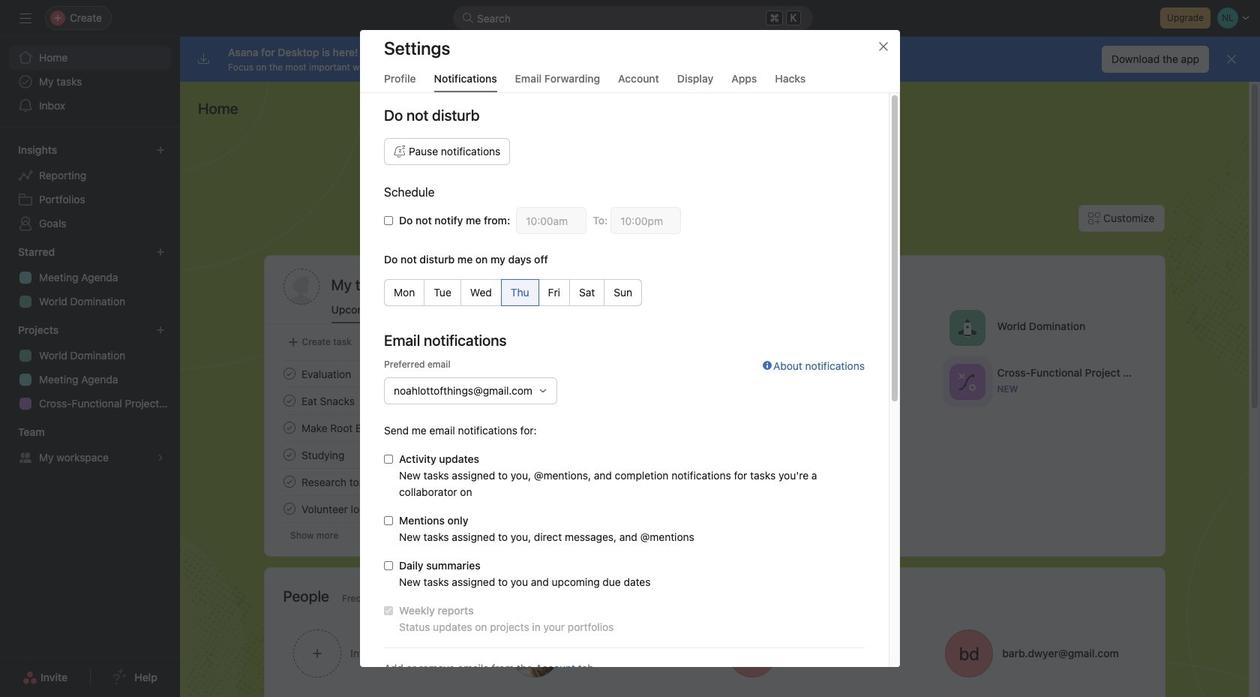 Task type: describe. For each thing, give the bounding box(es) containing it.
mark complete image for 5th mark complete checkbox from the bottom
[[280, 365, 298, 383]]

rocket image
[[958, 319, 976, 337]]

projects element
[[0, 317, 180, 419]]

mark complete image
[[280, 446, 298, 464]]

add profile photo image
[[283, 269, 319, 305]]

5 mark complete checkbox from the top
[[280, 500, 298, 518]]

close image
[[878, 41, 890, 53]]

mark complete image for 5th mark complete checkbox from the top
[[280, 500, 298, 518]]

global element
[[0, 37, 180, 127]]

prominent image
[[462, 12, 474, 24]]



Task type: locate. For each thing, give the bounding box(es) containing it.
teams element
[[0, 419, 180, 473]]

mark complete image for 4th mark complete checkbox from the bottom of the page
[[280, 392, 298, 410]]

mark complete image for 2nd mark complete checkbox from the bottom
[[280, 473, 298, 491]]

mark complete image
[[280, 365, 298, 383], [280, 392, 298, 410], [280, 419, 298, 437], [280, 473, 298, 491], [280, 500, 298, 518]]

line_and_symbols image
[[958, 373, 976, 391]]

3 mark complete checkbox from the top
[[280, 419, 298, 437]]

2 mark complete checkbox from the top
[[280, 392, 298, 410]]

hide sidebar image
[[20, 12, 32, 24]]

5 mark complete image from the top
[[280, 500, 298, 518]]

None checkbox
[[384, 216, 393, 225], [384, 455, 393, 464], [384, 561, 393, 570], [384, 216, 393, 225], [384, 455, 393, 464], [384, 561, 393, 570]]

1 mark complete image from the top
[[280, 365, 298, 383]]

Mark complete checkbox
[[280, 365, 298, 383], [280, 392, 298, 410], [280, 419, 298, 437], [280, 473, 298, 491], [280, 500, 298, 518]]

4 mark complete image from the top
[[280, 473, 298, 491]]

insights element
[[0, 137, 180, 239]]

dismiss image
[[1226, 53, 1238, 65]]

2 mark complete image from the top
[[280, 392, 298, 410]]

mark complete image for third mark complete checkbox from the bottom
[[280, 419, 298, 437]]

None text field
[[516, 207, 587, 234], [611, 207, 682, 234], [516, 207, 587, 234], [611, 207, 682, 234]]

3 mark complete image from the top
[[280, 419, 298, 437]]

4 mark complete checkbox from the top
[[280, 473, 298, 491]]

starred element
[[0, 239, 180, 317]]

1 mark complete checkbox from the top
[[280, 365, 298, 383]]

None checkbox
[[384, 516, 393, 525], [384, 606, 393, 615], [384, 516, 393, 525], [384, 606, 393, 615]]

Mark complete checkbox
[[280, 446, 298, 464]]



Task type: vqa. For each thing, say whether or not it's contained in the screenshot.
open window Text Box
no



